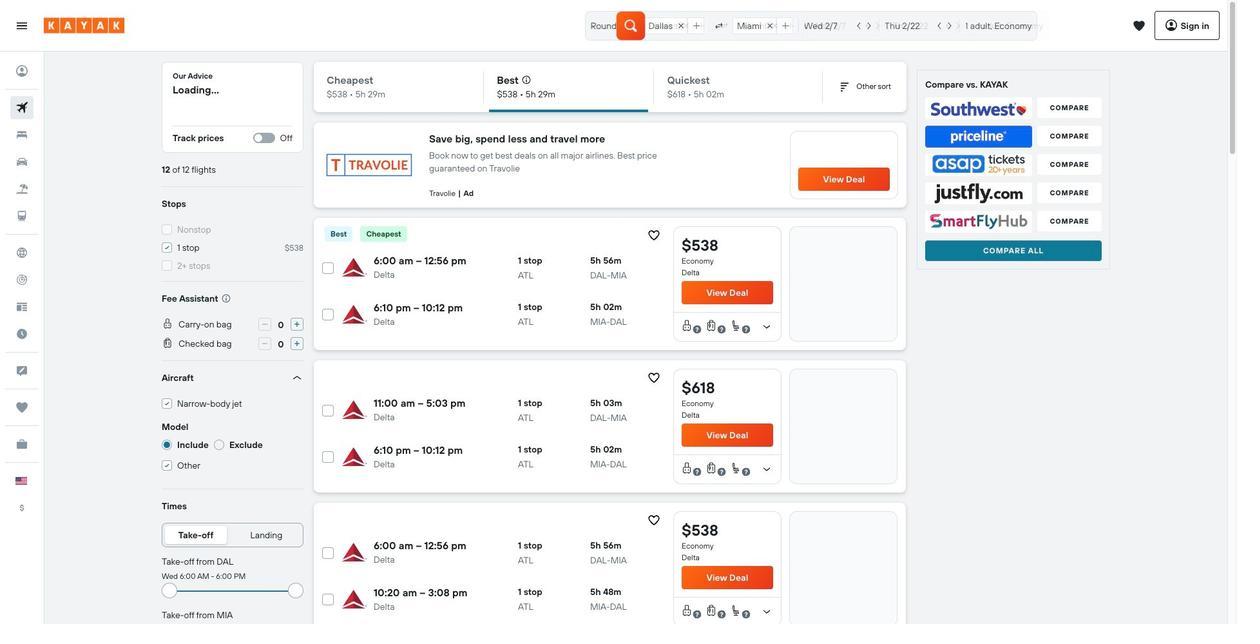 Task type: vqa. For each thing, say whether or not it's contained in the screenshot.
Cabin type Economy field
no



Task type: describe. For each thing, give the bounding box(es) containing it.
1 delta image from the top
[[342, 256, 367, 278]]

priceline image
[[926, 126, 1033, 148]]

search for packages image
[[10, 177, 34, 200]]

add bag image
[[294, 340, 300, 347]]

go to explore image
[[10, 241, 34, 264]]

1 delta image from the top
[[342, 399, 367, 421]]

track a flight image
[[10, 268, 34, 291]]

stops region
[[159, 187, 304, 282]]

travolie image
[[322, 153, 416, 177]]

find out the best time to travel new image
[[10, 322, 34, 346]]

remove image
[[611, 22, 617, 29]]

remove image
[[616, 22, 622, 29]]

fee assistant region
[[162, 282, 304, 361]]

smartflyhub image
[[926, 211, 1033, 233]]

1 list from the left
[[489, 17, 549, 34]]

3 list from the left
[[577, 17, 638, 34]]

go to our blog image
[[10, 295, 34, 318]]

sign in image
[[10, 59, 34, 83]]

list item for 3rd list from the right
[[537, 17, 554, 34]]

Carry-on bag field
[[271, 318, 291, 332]]

3 list item from the left
[[577, 17, 621, 34]]

united states (english) image
[[15, 477, 27, 485]]

search for flights image
[[10, 96, 34, 119]]

aircraft region
[[159, 361, 304, 489]]

list item for first list from the left
[[532, 17, 549, 34]]



Task type: locate. For each thing, give the bounding box(es) containing it.
3 delta image from the top
[[342, 541, 367, 563]]

4 delta image from the top
[[342, 588, 367, 610]]

5 list item from the left
[[621, 17, 638, 34]]

navigation menu image
[[15, 19, 28, 32]]

kayak for business new image
[[10, 433, 34, 456]]

1 vertical spatial delta image
[[342, 303, 367, 325]]

1 list item from the left
[[532, 17, 549, 34]]

take-off 2 slider
[[288, 583, 304, 598]]

Checked bag field
[[271, 337, 291, 351]]

2 list item from the left
[[537, 17, 554, 34]]

dialog
[[0, 0, 1228, 624]]

times region
[[162, 489, 304, 624]]

list
[[489, 17, 549, 34], [494, 17, 554, 34], [577, 17, 638, 34], [582, 17, 643, 34]]

tab
[[314, 122, 907, 208]]

0 vertical spatial delta image
[[342, 256, 367, 278]]

list item
[[532, 17, 549, 34], [537, 17, 554, 34], [577, 17, 621, 34], [582, 17, 626, 34], [621, 17, 638, 34], [626, 17, 643, 34]]

add bag image
[[294, 321, 300, 328]]

4 list from the left
[[582, 17, 643, 34]]

list item for 3rd list from the left
[[621, 17, 638, 34]]

4 list item from the left
[[582, 17, 626, 34]]

asaptickets image
[[926, 154, 1033, 176]]

delta image
[[342, 399, 367, 421], [342, 445, 367, 467], [342, 541, 367, 563], [342, 588, 367, 610]]

2 list from the left
[[494, 17, 554, 34]]

take-off 1 slider
[[162, 583, 177, 598]]

search for hotels image
[[10, 123, 34, 146]]

trips image
[[10, 396, 34, 419]]

Landing radio
[[233, 526, 300, 544]]

Take-off radio
[[165, 526, 227, 544]]

2 delta image from the top
[[342, 303, 367, 325]]

southwest image
[[926, 97, 1033, 119]]

delta image
[[342, 256, 367, 278], [342, 303, 367, 325]]

search for trains image
[[10, 204, 34, 228]]

submit feedback about our site image
[[10, 359, 34, 382]]

list item for 4th list
[[626, 17, 643, 34]]

justfly image
[[926, 182, 1033, 204]]

6 list item from the left
[[626, 17, 643, 34]]

progress bar
[[44, 52, 1238, 54]]

search for cars image
[[10, 150, 34, 173]]

2 delta image from the top
[[342, 445, 367, 467]]



